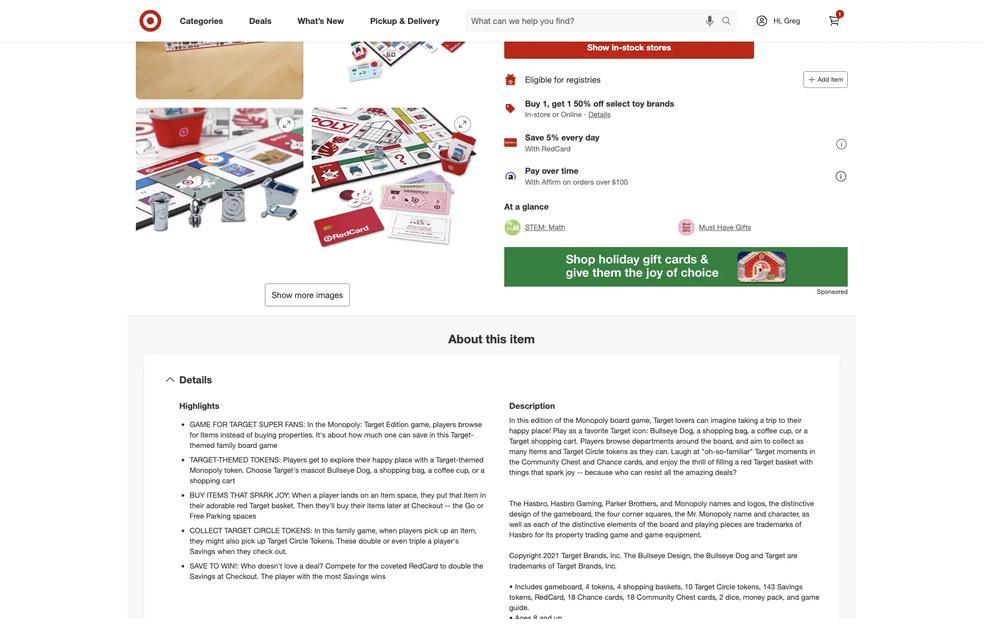 Task type: locate. For each thing, give the bounding box(es) containing it.
2 vertical spatial board
[[660, 520, 679, 529]]

get right 1,
[[552, 98, 565, 109]]

1 horizontal spatial are
[[788, 551, 798, 560]]

game, inside game for target super fans: in the monopoly: target edition game, players browse for items instead of buying properties. it's about how much one can save in this target- themed family board game
[[411, 420, 431, 429]]

red inside in this edition of the monopoly board game, target lovers can imagine taking a trip to their happy place! play as a favorite target icon: bullseye dog, a shopping bag, a coffee cup, or a target shopping cart. players browse departments around the board, and aim to collect as many items and target circle tokens as they can. laugh at "oh-so-familiar" target moments in the community chest and chance cards, and enjoy the thrill of filling a red target basket with things that spark joy -- because who can resist all the amazing deals?
[[741, 458, 752, 467]]

1 horizontal spatial chest
[[677, 593, 696, 602]]

1 vertical spatial double
[[449, 562, 471, 571]]

happy left place
[[373, 456, 393, 464]]

0 vertical spatial circle
[[586, 447, 605, 456]]

gameboard, up redcard,
[[545, 583, 584, 591]]

themed inside game for target super fans: in the monopoly: target edition game, players browse for items instead of buying properties. it's about how much one can save in this target- themed family board game
[[190, 441, 215, 450]]

buy
[[190, 491, 205, 500]]

0 horizontal spatial community
[[522, 458, 560, 467]]

target inside game for target super fans: in the monopoly: target edition game, players browse for items instead of buying properties. it's about how much one can save in this target- themed family board game
[[365, 420, 384, 429]]

0 horizontal spatial 2
[[555, 12, 559, 22]]

players
[[433, 420, 457, 429], [399, 526, 423, 535]]

many
[[510, 447, 527, 456]]

the up design
[[510, 499, 522, 508]]

$100
[[612, 177, 628, 186]]

1 horizontal spatial up
[[440, 526, 449, 535]]

that
[[230, 491, 248, 500]]

themed inside target-themed tokens: players get to explore their happy place with a target-themed monopoly token. choose target's mascot bullseye dog, a shopping bag, a coffee cup, or a shopping cart
[[459, 456, 484, 464]]

with down pay
[[525, 177, 540, 186]]

monopoly game: target edition, 5 of 25 image
[[136, 108, 303, 276]]

2 down "near"
[[555, 12, 559, 22]]

with down moments at the right of the page
[[800, 458, 814, 467]]

distinctive up trading at the right
[[572, 520, 605, 529]]

the down elements
[[624, 551, 637, 560]]

themed up go
[[459, 456, 484, 464]]

are inside the hasbro, hasbro gaming, parker brothers, and monopoly names and logos, the distinctive design of the gameboard, the four corner squares, the mr. monopoly name and character, as well as each of the distinctive elements of the board and playing pieces are trademarks of hasbro for its property trading game and game equipment.
[[745, 520, 755, 529]]

0 horizontal spatial chest
[[562, 458, 581, 467]]

bag,
[[736, 426, 750, 435], [412, 466, 426, 475]]

0 vertical spatial over
[[542, 165, 559, 176]]

over up affirm
[[542, 165, 559, 176]]

chance inside in this edition of the monopoly board game, target lovers can imagine taking a trip to their happy place! play as a favorite target icon: bullseye dog, a shopping bag, a coffee cup, or a target shopping cart. players browse departments around the board, and aim to collect as many items and target circle tokens as they can. laugh at "oh-so-familiar" target moments in the community chest and chance cards, and enjoy the thrill of filling a red target basket with things that spark joy -- because who can resist all the amazing deals?
[[597, 458, 623, 467]]

at inside save to win!: who doesn't love a deal? compete for the coveted redcard to double the savings at checkout. the player with the most savings wins
[[218, 572, 224, 581]]

to down player's at the left of page
[[440, 562, 447, 571]]

1 with from the top
[[525, 144, 540, 153]]

pay
[[525, 165, 540, 176]]

they down collect
[[190, 537, 204, 546]]

trademarks inside the hasbro, hasbro gaming, parker brothers, and monopoly names and logos, the distinctive design of the gameboard, the four corner squares, the mr. monopoly name and character, as well as each of the distinctive elements of the board and playing pieces are trademarks of hasbro for its property trading game and game equipment.
[[757, 520, 794, 529]]

chest down '10'
[[677, 593, 696, 602]]

0 horizontal spatial redcard
[[409, 562, 438, 571]]

0 vertical spatial target
[[230, 420, 257, 429]]

0 vertical spatial cup,
[[780, 426, 794, 435]]

their up free
[[190, 501, 204, 510]]

in inside game for target super fans: in the monopoly: target edition game, players browse for items instead of buying properties. it's about how much one can save in this target- themed family board game
[[308, 420, 314, 429]]

chance down tokens
[[597, 458, 623, 467]]

1 vertical spatial browse
[[607, 437, 631, 446]]

for inside the hasbro, hasbro gaming, parker brothers, and monopoly names and logos, the distinctive design of the gameboard, the four corner squares, the mr. monopoly name and character, as well as each of the distinctive elements of the board and playing pieces are trademarks of hasbro for its property trading game and game equipment.
[[535, 531, 544, 539]]

1 vertical spatial coffee
[[434, 466, 455, 475]]

buy
[[525, 98, 540, 109]]

or right store at the top right
[[553, 110, 559, 119]]

shopping inside • includes gameboard, 4 tokens, 4 shopping baskets, 10 target circle tokens, 143 savings tokens, redcard, 18 chance cards, 18 community chest cards, 2 dice, money pack, and game guide.
[[624, 583, 654, 591]]

0 horizontal spatial tokens,
[[510, 593, 533, 602]]

0 vertical spatial that
[[532, 468, 544, 477]]

in right fans:
[[308, 420, 314, 429]]

game, inside in this edition of the monopoly board game, target lovers can imagine taking a trip to their happy place! play as a favorite target icon: bullseye dog, a shopping bag, a coffee cup, or a target shopping cart. players browse departments around the board, and aim to collect as many items and target circle tokens as they can. laugh at "oh-so-familiar" target moments in the community chest and chance cards, and enjoy the thrill of filling a red target basket with things that spark joy -- because who can resist all the amazing deals?
[[632, 416, 652, 425]]

0 horizontal spatial browse
[[459, 420, 482, 429]]

in down description
[[510, 416, 516, 425]]

board inside game for target super fans: in the monopoly: target edition game, players browse for items instead of buying properties. it's about how much one can save in this target- themed family board game
[[238, 441, 257, 450]]

0 vertical spatial players
[[433, 420, 457, 429]]

0 horizontal spatial game,
[[358, 526, 378, 535]]

0 vertical spatial on
[[563, 177, 571, 186]]

coffee down trip
[[758, 426, 778, 435]]

joy
[[566, 468, 576, 477]]

target up also
[[225, 526, 252, 535]]

1 horizontal spatial when
[[380, 526, 397, 535]]

with
[[525, 144, 540, 153], [525, 177, 540, 186]]

0 vertical spatial at
[[694, 447, 700, 456]]

2 left dice,
[[720, 593, 724, 602]]

board up tokens
[[611, 416, 630, 425]]

0 horizontal spatial when
[[218, 547, 235, 556]]

game, for target
[[632, 416, 652, 425]]

2 18 from the left
[[627, 593, 635, 602]]

a left things
[[481, 466, 485, 475]]

0 vertical spatial gameboard,
[[554, 510, 593, 519]]

players inside in this edition of the monopoly board game, target lovers can imagine taking a trip to their happy place! play as a favorite target icon: bullseye dog, a shopping bag, a coffee cup, or a target shopping cart. players browse departments around the board, and aim to collect as many items and target circle tokens as they can. laugh at "oh-so-familiar" target moments in the community chest and chance cards, and enjoy the thrill of filling a red target basket with things that spark joy -- because who can resist all the amazing deals?
[[581, 437, 605, 446]]

coffee
[[758, 426, 778, 435], [434, 466, 455, 475]]

and up name
[[734, 499, 746, 508]]

board down instead
[[238, 441, 257, 450]]

items
[[201, 431, 219, 439], [529, 447, 547, 456]]

in right save
[[430, 431, 436, 439]]

players down favorite
[[581, 437, 605, 446]]

0 horizontal spatial can
[[399, 431, 411, 439]]

tokens
[[607, 447, 628, 456]]

and down the logos,
[[754, 510, 767, 519]]

adorable
[[206, 501, 235, 510]]

monopoly inside in this edition of the monopoly board game, target lovers can imagine taking a trip to their happy place! play as a favorite target icon: bullseye dog, a shopping bag, a coffee cup, or a target shopping cart. players browse departments around the board, and aim to collect as many items and target circle tokens as they can. laugh at "oh-so-familiar" target moments in the community chest and chance cards, and enjoy the thrill of filling a red target basket with things that spark joy -- because who can resist all the amazing deals?
[[576, 416, 609, 425]]

1 horizontal spatial item
[[464, 491, 479, 500]]

1 horizontal spatial at
[[404, 501, 410, 510]]

1 vertical spatial chest
[[677, 593, 696, 602]]

1 vertical spatial up
[[257, 537, 266, 546]]

browse inside game for target super fans: in the monopoly: target edition game, players browse for items instead of buying properties. it's about how much one can save in this target- themed family board game
[[459, 420, 482, 429]]

0 horizontal spatial circle
[[290, 537, 308, 546]]

an inside buy items that spark joy: when a player lands on an item space, they put that item in their adorable red target basket. then they'll buy their items later at checkout -- the go or free parking spaces
[[371, 491, 379, 500]]

are inside copyright 2021 target brands, inc. the bullseye design, the bullseye dog and target are trademarks of target brands, inc.
[[788, 551, 798, 560]]

2 horizontal spatial game,
[[632, 416, 652, 425]]

each
[[534, 520, 550, 529]]

with inside "pay over time with affirm on orders over $100"
[[525, 177, 540, 186]]

browse
[[459, 420, 482, 429], [607, 437, 631, 446]]

1 vertical spatial that
[[450, 491, 462, 500]]

item inside add item button
[[831, 75, 844, 83]]

target's
[[274, 466, 299, 475]]

glance
[[522, 202, 549, 212]]

0 horizontal spatial board
[[238, 441, 257, 450]]

1 vertical spatial themed
[[459, 456, 484, 464]]

redcard
[[542, 144, 571, 153], [409, 562, 438, 571]]

an up items
[[371, 491, 379, 500]]

themed up the target-
[[190, 441, 215, 450]]

get up mascot
[[309, 456, 320, 464]]

laugh
[[672, 447, 692, 456]]

1 up "online"
[[567, 98, 572, 109]]

1 vertical spatial target-
[[436, 456, 459, 464]]

1 horizontal spatial community
[[637, 593, 675, 602]]

double down player's at the left of page
[[449, 562, 471, 571]]

dog, inside in this edition of the monopoly board game, target lovers can imagine taking a trip to their happy place! play as a favorite target icon: bullseye dog, a shopping bag, a coffee cup, or a target shopping cart. players browse departments around the board, and aim to collect as many items and target circle tokens as they can. laugh at "oh-so-familiar" target moments in the community chest and chance cards, and enjoy the thrill of filling a red target basket with things that spark joy -- because who can resist all the amazing deals?
[[680, 426, 695, 435]]

1 vertical spatial brands,
[[579, 562, 604, 571]]

1 horizontal spatial over
[[596, 177, 610, 186]]

get inside target-themed tokens: players get to explore their happy place with a target-themed monopoly token. choose target's mascot bullseye dog, a shopping bag, a coffee cup, or a shopping cart
[[309, 456, 320, 464]]

get inside buy 1, get 1 50% off select toy brands in-store or online ∙ details
[[552, 98, 565, 109]]

1 vertical spatial items
[[529, 447, 547, 456]]

1 horizontal spatial players
[[581, 437, 605, 446]]

filling
[[717, 458, 734, 467]]

things
[[510, 468, 530, 477]]

1 horizontal spatial trademarks
[[757, 520, 794, 529]]

game, down items
[[358, 526, 378, 535]]

design
[[510, 510, 531, 519]]

and up spark
[[550, 447, 562, 456]]

10
[[685, 583, 693, 591]]

a right at
[[515, 202, 520, 212]]

0 horizontal spatial in
[[430, 431, 436, 439]]

cards, inside in this edition of the monopoly board game, target lovers can imagine taking a trip to their happy place! play as a favorite target icon: bullseye dog, a shopping bag, a coffee cup, or a target shopping cart. players browse departments around the board, and aim to collect as many items and target circle tokens as they can. laugh at "oh-so-familiar" target moments in the community chest and chance cards, and enjoy the thrill of filling a red target basket with things that spark joy -- because who can resist all the amazing deals?
[[625, 458, 644, 467]]

1 horizontal spatial happy
[[510, 426, 530, 435]]

save
[[413, 431, 428, 439]]

the down "squares,"
[[648, 520, 658, 529]]

1 vertical spatial get
[[309, 456, 320, 464]]

that inside in this edition of the monopoly board game, target lovers can imagine taking a trip to their happy place! play as a favorite target icon: bullseye dog, a shopping bag, a coffee cup, or a target shopping cart. players browse departments around the board, and aim to collect as many items and target circle tokens as they can. laugh at "oh-so-familiar" target moments in the community chest and chance cards, and enjoy the thrill of filling a red target basket with things that spark joy -- because who can resist all the amazing deals?
[[532, 468, 544, 477]]

18 down copyright 2021 target brands, inc. the bullseye design, the bullseye dog and target are trademarks of target brands, inc.
[[627, 593, 635, 602]]

0 vertical spatial with
[[525, 144, 540, 153]]

1 horizontal spatial that
[[532, 468, 544, 477]]

add
[[818, 75, 830, 83]]

the inside buy items that spark joy: when a player lands on an item space, they put that item in their adorable red target basket. then they'll buy their items later at checkout -- the go or free parking spaces
[[453, 501, 463, 510]]

1 vertical spatial can
[[399, 431, 411, 439]]

pick up triple
[[425, 526, 438, 535]]

18 right redcard,
[[568, 593, 576, 602]]

1 horizontal spatial player
[[319, 491, 339, 500]]

check
[[253, 547, 273, 556]]

moments
[[778, 447, 808, 456]]

0 vertical spatial when
[[380, 526, 397, 535]]

0 horizontal spatial tokens:
[[250, 456, 281, 464]]

details button
[[588, 109, 611, 120]]

sponsored
[[817, 288, 848, 296]]

tokens,
[[592, 583, 616, 591], [738, 583, 761, 591], [510, 593, 533, 602]]

community
[[522, 458, 560, 467], [637, 593, 675, 602]]

in right moments at the right of the page
[[810, 447, 816, 456]]

trademarks down copyright
[[510, 562, 547, 571]]

how
[[349, 431, 362, 439]]

1 vertical spatial family
[[336, 526, 355, 535]]

bag, inside target-themed tokens: players get to explore their happy place with a target-themed monopoly token. choose target's mascot bullseye dog, a shopping bag, a coffee cup, or a shopping cart
[[412, 466, 426, 475]]

stem: math
[[525, 223, 565, 232]]

game down elements
[[611, 531, 629, 539]]

can inside game for target super fans: in the monopoly: target edition game, players browse for items instead of buying properties. it's about how much one can save in this target- themed family board game
[[399, 431, 411, 439]]

1 vertical spatial redcard
[[409, 562, 438, 571]]

0 horizontal spatial cup,
[[457, 466, 470, 475]]

the right all
[[674, 468, 684, 477]]

1 horizontal spatial board
[[611, 416, 630, 425]]

0 horizontal spatial show
[[272, 290, 293, 301]]

joy:
[[275, 491, 290, 500]]

0 vertical spatial coffee
[[758, 426, 778, 435]]

coffee inside in this edition of the monopoly board game, target lovers can imagine taking a trip to their happy place! play as a favorite target icon: bullseye dog, a shopping bag, a coffee cup, or a target shopping cart. players browse departments around the board, and aim to collect as many items and target circle tokens as they can. laugh at "oh-so-familiar" target moments in the community chest and chance cards, and enjoy the thrill of filling a red target basket with things that spark joy -- because who can resist all the amazing deals?
[[758, 426, 778, 435]]

registries
[[567, 74, 601, 85]]

details inside dropdown button
[[179, 374, 212, 386]]

a inside collect target circle tokens: in this family game, when players pick up an item, they might also pick up target circle tokens. these double or even triple a player's savings when they check out.
[[428, 537, 432, 546]]

1 4 from the left
[[586, 583, 590, 591]]

the inside copyright 2021 target brands, inc. the bullseye design, the bullseye dog and target are trademarks of target brands, inc.
[[694, 551, 705, 560]]

choose
[[246, 466, 272, 475]]

red up the spaces on the bottom of the page
[[237, 501, 248, 510]]

0 horizontal spatial in
[[308, 420, 314, 429]]

select
[[606, 98, 630, 109]]

on down time
[[563, 177, 571, 186]]

0 vertical spatial happy
[[510, 426, 530, 435]]

gameboard,
[[554, 510, 593, 519], [545, 583, 584, 591]]

1 horizontal spatial with
[[415, 456, 428, 464]]

1 vertical spatial show
[[272, 290, 293, 301]]

1 right the 'greg'
[[839, 11, 842, 17]]

item up details dropdown button at the bottom of the page
[[510, 332, 535, 346]]

game down buying
[[259, 441, 278, 450]]

cup, up go
[[457, 466, 470, 475]]

2 horizontal spatial in
[[510, 416, 516, 425]]

0 horizontal spatial player
[[275, 572, 295, 581]]

a up moments at the right of the page
[[804, 426, 808, 435]]

show more images button
[[265, 284, 350, 307]]

tokens: inside collect target circle tokens: in this family game, when players pick up an item, they might also pick up target circle tokens. these double or even triple a player's savings when they check out.
[[282, 526, 313, 535]]

community down baskets,
[[637, 593, 675, 602]]

143
[[764, 583, 776, 591]]

must have gifts button
[[678, 216, 752, 239]]

checkout.
[[226, 572, 259, 581]]

chest
[[562, 458, 581, 467], [677, 593, 696, 602]]

1 vertical spatial happy
[[373, 456, 393, 464]]

taking
[[739, 416, 759, 425]]

tokens: down then
[[282, 526, 313, 535]]

1 vertical spatial tokens:
[[282, 526, 313, 535]]

0 vertical spatial the
[[510, 499, 522, 508]]

at
[[694, 447, 700, 456], [404, 501, 410, 510], [218, 572, 224, 581]]

for inside save to win!: who doesn't love a deal? compete for the coveted redcard to double the savings at checkout. the player with the most savings wins
[[358, 562, 367, 571]]

put
[[437, 491, 448, 500]]

as up moments at the right of the page
[[797, 437, 804, 446]]

1 horizontal spatial coffee
[[758, 426, 778, 435]]

double inside save to win!: who doesn't love a deal? compete for the coveted redcard to double the savings at checkout. the player with the most savings wins
[[449, 562, 471, 571]]

game right pack,
[[802, 593, 820, 602]]

have
[[717, 223, 734, 232]]

0 horizontal spatial players
[[399, 526, 423, 535]]

stock
[[622, 42, 644, 53]]

hasbro down well
[[510, 531, 533, 539]]

about
[[449, 332, 483, 346]]

circle up dice,
[[717, 583, 736, 591]]

What can we help you find? suggestions appear below search field
[[465, 9, 725, 32]]

at down space,
[[404, 501, 410, 510]]

well
[[510, 520, 522, 529]]

items down game
[[201, 431, 219, 439]]

1 vertical spatial target
[[225, 526, 252, 535]]

game, inside collect target circle tokens: in this family game, when players pick up an item, they might also pick up target circle tokens. these double or even triple a player's savings when they check out.
[[358, 526, 378, 535]]

players inside game for target super fans: in the monopoly: target edition game, players browse for items instead of buying properties. it's about how much one can save in this target- themed family board game
[[433, 420, 457, 429]]

browse up tokens
[[607, 437, 631, 446]]

0 vertical spatial an
[[371, 491, 379, 500]]

players up triple
[[399, 526, 423, 535]]

stem: math button
[[504, 216, 565, 239]]

details down buy 1, get 1 50% off select toy brands link
[[589, 110, 611, 119]]

circle left tokens. at the bottom left
[[290, 537, 308, 546]]

tokens:
[[250, 456, 281, 464], [282, 526, 313, 535]]

to inside save to win!: who doesn't love a deal? compete for the coveted redcard to double the savings at checkout. the player with the most savings wins
[[440, 562, 447, 571]]

0 vertical spatial show
[[588, 42, 610, 53]]

might
[[206, 537, 224, 546]]

are down name
[[745, 520, 755, 529]]

coveted
[[381, 562, 407, 571]]

their right trip
[[788, 416, 802, 425]]

0 horizontal spatial themed
[[190, 441, 215, 450]]

available
[[504, 0, 540, 11]]

0 vertical spatial double
[[359, 537, 381, 546]]

details
[[589, 110, 611, 119], [179, 374, 212, 386]]

savings
[[190, 547, 216, 556], [190, 572, 216, 581], [343, 572, 369, 581], [778, 583, 803, 591]]

the hasbro, hasbro gaming, parker brothers, and monopoly names and logos, the distinctive design of the gameboard, the four corner squares, the mr. monopoly name and character, as well as each of the distinctive elements of the board and playing pieces are trademarks of hasbro for its property trading game and game equipment.
[[510, 499, 815, 539]]

a left trip
[[761, 416, 765, 425]]

cup, up collect
[[780, 426, 794, 435]]

this inside game for target super fans: in the monopoly: target edition game, players browse for items instead of buying properties. it's about how much one can save in this target- themed family board game
[[438, 431, 449, 439]]

so-
[[716, 447, 727, 456]]

logos,
[[748, 499, 767, 508]]

the up "oh-
[[701, 437, 712, 446]]

in inside buy items that spark joy: when a player lands on an item space, they put that item in their adorable red target basket. then they'll buy their items later at checkout -- the go or free parking spaces
[[481, 491, 486, 500]]

browse inside in this edition of the monopoly board game, target lovers can imagine taking a trip to their happy place! play as a favorite target icon: bullseye dog, a shopping bag, a coffee cup, or a target shopping cart. players browse departments around the board, and aim to collect as many items and target circle tokens as they can. laugh at "oh-so-familiar" target moments in the community chest and chance cards, and enjoy the thrill of filling a red target basket with things that spark joy -- because who can resist all the amazing deals?
[[607, 437, 631, 446]]

these
[[337, 537, 357, 546]]

for inside game for target super fans: in the monopoly: target edition game, players browse for items instead of buying properties. it's about how much one can save in this target- themed family board game
[[190, 431, 199, 439]]

also
[[226, 537, 240, 546]]

0 vertical spatial red
[[741, 458, 752, 467]]

0 horizontal spatial 18
[[568, 593, 576, 602]]

1 horizontal spatial the
[[510, 499, 522, 508]]

0 vertical spatial dog,
[[680, 426, 695, 435]]

to
[[210, 562, 219, 571]]

a right triple
[[428, 537, 432, 546]]

on right lands
[[361, 491, 369, 500]]

target-themed tokens: players get to explore their happy place with a target-themed monopoly token. choose target's mascot bullseye dog, a shopping bag, a coffee cup, or a shopping cart
[[190, 456, 485, 485]]

doesn't
[[258, 562, 283, 571]]

up up check
[[257, 537, 266, 546]]

a right when
[[313, 491, 317, 500]]

shopping
[[703, 426, 734, 435], [532, 437, 562, 446], [380, 466, 410, 475], [190, 476, 220, 485], [624, 583, 654, 591]]

2 horizontal spatial with
[[800, 458, 814, 467]]

item,
[[461, 526, 477, 535]]

0 horizontal spatial get
[[309, 456, 320, 464]]

they
[[640, 447, 654, 456], [421, 491, 435, 500], [190, 537, 204, 546], [237, 547, 251, 556]]

they'll
[[316, 501, 335, 510]]

details inside buy 1, get 1 50% off select toy brands in-store or online ∙ details
[[589, 110, 611, 119]]

monopoly game: target edition, 3 of 25 image
[[136, 0, 303, 100]]

board inside in this edition of the monopoly board game, target lovers can imagine taking a trip to their happy place! play as a favorite target icon: bullseye dog, a shopping bag, a coffee cup, or a target shopping cart. players browse departments around the board, and aim to collect as many items and target circle tokens as they can. laugh at "oh-so-familiar" target moments in the community chest and chance cards, and enjoy the thrill of filling a red target basket with things that spark joy -- because who can resist all the amazing deals?
[[611, 416, 630, 425]]

target inside collect target circle tokens: in this family game, when players pick up an item, they might also pick up target circle tokens. these double or even triple a player's savings when they check out.
[[225, 526, 252, 535]]

day
[[585, 132, 600, 143]]

1 18 from the left
[[568, 593, 576, 602]]

0 horizontal spatial dog,
[[357, 466, 372, 475]]

or inside target-themed tokens: players get to explore their happy place with a target-themed monopoly token. choose target's mascot bullseye dog, a shopping bag, a coffee cup, or a shopping cart
[[472, 466, 479, 475]]

double
[[359, 537, 381, 546], [449, 562, 471, 571]]

can right 'lovers'
[[697, 416, 709, 425]]

of down 2021
[[549, 562, 555, 571]]

the
[[564, 416, 574, 425], [316, 420, 326, 429], [701, 437, 712, 446], [510, 458, 520, 467], [680, 458, 691, 467], [674, 468, 684, 477], [769, 499, 780, 508], [453, 501, 463, 510], [542, 510, 552, 519], [595, 510, 606, 519], [675, 510, 686, 519], [560, 520, 570, 529], [648, 520, 658, 529], [694, 551, 705, 560], [369, 562, 379, 571], [473, 562, 484, 571], [313, 572, 323, 581]]

target- right save
[[451, 431, 474, 439]]

online
[[561, 110, 582, 119]]

the left go
[[453, 501, 463, 510]]

and inside • includes gameboard, 4 tokens, 4 shopping baskets, 10 target circle tokens, 143 savings tokens, redcard, 18 chance cards, 18 community chest cards, 2 dice, money pack, and game guide.
[[788, 593, 800, 602]]

1 vertical spatial board
[[238, 441, 257, 450]]

2 with from the top
[[525, 177, 540, 186]]

1 horizontal spatial in
[[315, 526, 321, 535]]

names
[[710, 499, 732, 508]]

a
[[515, 202, 520, 212], [761, 416, 765, 425], [579, 426, 583, 435], [697, 426, 701, 435], [752, 426, 756, 435], [804, 426, 808, 435], [430, 456, 434, 464], [736, 458, 739, 467], [374, 466, 378, 475], [428, 466, 432, 475], [481, 466, 485, 475], [313, 491, 317, 500], [428, 537, 432, 546], [300, 562, 304, 571]]

1 vertical spatial details
[[179, 374, 212, 386]]

1 vertical spatial are
[[788, 551, 798, 560]]

a right love
[[300, 562, 304, 571]]

0 horizontal spatial that
[[450, 491, 462, 500]]

monopoly game: target edition, 4 of 25 image
[[312, 0, 479, 100]]

0 vertical spatial are
[[745, 520, 755, 529]]

in up tokens. at the bottom left
[[315, 526, 321, 535]]

toy
[[632, 98, 645, 109]]

items right the many
[[529, 447, 547, 456]]

circle inside • includes gameboard, 4 tokens, 4 shopping baskets, 10 target circle tokens, 143 savings tokens, redcard, 18 chance cards, 18 community chest cards, 2 dice, money pack, and game guide.
[[717, 583, 736, 591]]

1 vertical spatial the
[[624, 551, 637, 560]]

design,
[[668, 551, 692, 560]]

or up moments at the right of the page
[[796, 426, 802, 435]]

their inside in this edition of the monopoly board game, target lovers can imagine taking a trip to their happy place! play as a favorite target icon: bullseye dog, a shopping bag, a coffee cup, or a target shopping cart. players browse departments around the board, and aim to collect as many items and target circle tokens as they can. laugh at "oh-so-familiar" target moments in the community chest and chance cards, and enjoy the thrill of filling a red target basket with things that spark joy -- because who can resist all the amazing deals?
[[788, 416, 802, 425]]

players up target's
[[283, 456, 307, 464]]

orders
[[573, 177, 594, 186]]

edition
[[387, 420, 409, 429]]

game, for when
[[358, 526, 378, 535]]

they up who
[[237, 547, 251, 556]]

0 horizontal spatial are
[[745, 520, 755, 529]]

of left buying
[[247, 431, 253, 439]]

monopoly game: target edition, 6 of 25 image
[[312, 108, 479, 276]]

or inside buy items that spark joy: when a player lands on an item space, they put that item in their adorable red target basket. then they'll buy their items later at checkout -- the go or free parking spaces
[[477, 501, 484, 510]]

in this edition of the monopoly board game, target lovers can imagine taking a trip to their happy place! play as a favorite target icon: bullseye dog, a shopping bag, a coffee cup, or a target shopping cart. players browse departments around the board, and aim to collect as many items and target circle tokens as they can. laugh at "oh-so-familiar" target moments in the community chest and chance cards, and enjoy the thrill of filling a red target basket with things that spark joy -- because who can resist all the amazing deals?
[[510, 416, 816, 477]]

0 vertical spatial trademarks
[[757, 520, 794, 529]]

1 horizontal spatial family
[[336, 526, 355, 535]]

savings down the "compete"
[[343, 572, 369, 581]]

0 vertical spatial get
[[552, 98, 565, 109]]

50%
[[574, 98, 591, 109]]

dog, inside target-themed tokens: players get to explore their happy place with a target-themed monopoly token. choose target's mascot bullseye dog, a shopping bag, a coffee cup, or a shopping cart
[[357, 466, 372, 475]]

players right edition
[[433, 420, 457, 429]]

family inside collect target circle tokens: in this family game, when players pick up an item, they might also pick up target circle tokens. these double or even triple a player's savings when they check out.
[[336, 526, 355, 535]]

playing
[[696, 520, 719, 529]]

redcard inside save 5% every day with redcard
[[542, 144, 571, 153]]

happy up the many
[[510, 426, 530, 435]]

edition
[[531, 416, 553, 425]]

in inside game for target super fans: in the monopoly: target edition game, players browse for items instead of buying properties. it's about how much one can save in this target- themed family board game
[[430, 431, 436, 439]]

gameboard, down gaming,
[[554, 510, 593, 519]]

lands
[[341, 491, 359, 500]]

0 vertical spatial bag,
[[736, 426, 750, 435]]

1 horizontal spatial pick
[[425, 526, 438, 535]]



Task type: describe. For each thing, give the bounding box(es) containing it.
this right about
[[486, 332, 507, 346]]

pay over time with affirm on orders over $100
[[525, 165, 628, 186]]

of up play
[[555, 416, 562, 425]]

as right well
[[524, 520, 532, 529]]

out.
[[275, 547, 287, 556]]

5%
[[547, 132, 559, 143]]

the left four
[[595, 510, 606, 519]]

of down hasbro,
[[534, 510, 540, 519]]

monopoly inside target-themed tokens: players get to explore their happy place with a target-themed monopoly token. choose target's mascot bullseye dog, a shopping bag, a coffee cup, or a shopping cart
[[190, 466, 222, 475]]

with inside in this edition of the monopoly board game, target lovers can imagine taking a trip to their happy place! play as a favorite target icon: bullseye dog, a shopping bag, a coffee cup, or a target shopping cart. players browse departments around the board, and aim to collect as many items and target circle tokens as they can. laugh at "oh-so-familiar" target moments in the community chest and chance cards, and enjoy the thrill of filling a red target basket with things that spark joy -- because who can resist all the amazing deals?
[[800, 458, 814, 467]]

on inside buy items that spark joy: when a player lands on an item space, they put that item in their adorable red target basket. then they'll buy their items later at checkout -- the go or free parking spaces
[[361, 491, 369, 500]]

eligible for registries
[[525, 74, 601, 85]]

this inside collect target circle tokens: in this family game, when players pick up an item, they might also pick up target circle tokens. these double or even triple a player's savings when they check out.
[[323, 526, 334, 535]]

0 vertical spatial brands,
[[584, 551, 609, 560]]

0 vertical spatial can
[[697, 416, 709, 425]]

chest inside • includes gameboard, 4 tokens, 4 shopping baskets, 10 target circle tokens, 143 savings tokens, redcard, 18 chance cards, 18 community chest cards, 2 dice, money pack, and game guide.
[[677, 593, 696, 602]]

1 vertical spatial when
[[218, 547, 235, 556]]

tokens: inside target-themed tokens: players get to explore their happy place with a target-themed monopoly token. choose target's mascot bullseye dog, a shopping bag, a coffee cup, or a shopping cart
[[250, 456, 281, 464]]

chest inside in this edition of the monopoly board game, target lovers can imagine taking a trip to their happy place! play as a favorite target icon: bullseye dog, a shopping bag, a coffee cup, or a target shopping cart. players browse departments around the board, and aim to collect as many items and target circle tokens as they can. laugh at "oh-so-familiar" target moments in the community chest and chance cards, and enjoy the thrill of filling a red target basket with things that spark joy -- because who can resist all the amazing deals?
[[562, 458, 581, 467]]

of down "corner"
[[639, 520, 646, 529]]

a down familiar" on the right of page
[[736, 458, 739, 467]]

as right tokens
[[630, 447, 638, 456]]

0 horizontal spatial pick
[[242, 537, 255, 546]]

deal?
[[306, 562, 324, 571]]

• includes gameboard, 4 tokens, 4 shopping baskets, 10 target circle tokens, 143 savings tokens, redcard, 18 chance cards, 18 community chest cards, 2 dice, money pack, and game guide.
[[510, 583, 820, 612]]

the up each
[[542, 510, 552, 519]]

save 5% every day with redcard
[[525, 132, 600, 153]]

0 vertical spatial up
[[440, 526, 449, 535]]

shopping up buy
[[190, 476, 220, 485]]

its
[[546, 531, 554, 539]]

target inside • includes gameboard, 4 tokens, 4 shopping baskets, 10 target circle tokens, 143 savings tokens, redcard, 18 chance cards, 18 community chest cards, 2 dice, money pack, and game guide.
[[695, 583, 715, 591]]

game down "squares,"
[[645, 531, 664, 539]]

game
[[190, 420, 211, 429]]

squares,
[[646, 510, 673, 519]]

community inside • includes gameboard, 4 tokens, 4 shopping baskets, 10 target circle tokens, 143 savings tokens, redcard, 18 chance cards, 18 community chest cards, 2 dice, money pack, and game guide.
[[637, 593, 675, 602]]

in-
[[525, 110, 534, 119]]

game inside • includes gameboard, 4 tokens, 4 shopping baskets, 10 target circle tokens, 143 savings tokens, redcard, 18 chance cards, 18 community chest cards, 2 dice, money pack, and game guide.
[[802, 593, 820, 602]]

and up "resist"
[[646, 458, 659, 467]]

the down laugh
[[680, 458, 691, 467]]

of down "oh-
[[708, 458, 715, 467]]

cup, inside target-themed tokens: players get to explore their happy place with a target-themed monopoly token. choose target's mascot bullseye dog, a shopping bag, a coffee cup, or a shopping cart
[[457, 466, 470, 475]]

collect target circle tokens: in this family game, when players pick up an item, they might also pick up target circle tokens. these double or even triple a player's savings when they check out.
[[190, 526, 477, 556]]

savings down save
[[190, 572, 216, 581]]

bullseye left dog
[[707, 551, 734, 560]]

because
[[585, 468, 613, 477]]

as up cart.
[[569, 426, 577, 435]]

spaces
[[233, 512, 256, 521]]

show inside button
[[272, 290, 293, 301]]

happy inside in this edition of the monopoly board game, target lovers can imagine taking a trip to their happy place! play as a favorite target icon: bullseye dog, a shopping bag, a coffee cup, or a target shopping cart. players browse departments around the board, and aim to collect as many items and target circle tokens as they can. laugh at "oh-so-familiar" target moments in the community chest and chance cards, and enjoy the thrill of filling a red target basket with things that spark joy -- because who can resist all the amazing deals?
[[510, 426, 530, 435]]

lovers
[[676, 416, 695, 425]]

the left the mr.
[[675, 510, 686, 519]]

shopping down imagine at the bottom right of the page
[[703, 426, 734, 435]]

players inside collect target circle tokens: in this family game, when players pick up an item, they might also pick up target circle tokens. these double or even triple a player's savings when they check out.
[[399, 526, 423, 535]]

save
[[525, 132, 544, 143]]

game inside game for target super fans: in the monopoly: target edition game, players browse for items instead of buying properties. it's about how much one can save in this target- themed family board game
[[259, 441, 278, 450]]

items inside in this edition of the monopoly board game, target lovers can imagine taking a trip to their happy place! play as a favorite target icon: bullseye dog, a shopping bag, a coffee cup, or a target shopping cart. players browse departments around the board, and aim to collect as many items and target circle tokens as they can. laugh at "oh-so-familiar" target moments in the community chest and chance cards, and enjoy the thrill of filling a red target basket with things that spark joy -- because who can resist all the amazing deals?
[[529, 447, 547, 456]]

2021
[[544, 551, 560, 560]]

pickup & delivery link
[[362, 9, 453, 32]]

coffee inside target-themed tokens: players get to explore their happy place with a target-themed monopoly token. choose target's mascot bullseye dog, a shopping bag, a coffee cup, or a shopping cart
[[434, 466, 455, 475]]

monopoly down "names"
[[700, 510, 732, 519]]

baskets,
[[656, 583, 683, 591]]

that inside buy items that spark joy: when a player lands on an item space, they put that item in their adorable red target basket. then they'll buy their items later at checkout -- the go or free parking spaces
[[450, 491, 462, 500]]

the inside game for target super fans: in the monopoly: target edition game, players browse for items instead of buying properties. it's about how much one can save in this target- themed family board game
[[316, 420, 326, 429]]

instead
[[221, 431, 245, 439]]

2 inside available near you ready within 2 hours show in-stock stores
[[555, 12, 559, 22]]

thrill
[[693, 458, 706, 467]]

0 vertical spatial inc.
[[611, 551, 622, 560]]

love
[[285, 562, 298, 571]]

the down item,
[[473, 562, 484, 571]]

token.
[[224, 466, 244, 475]]

includes
[[515, 583, 543, 591]]

of inside copyright 2021 target brands, inc. the bullseye design, the bullseye dog and target are trademarks of target brands, inc.
[[549, 562, 555, 571]]

mascot
[[301, 466, 325, 475]]

you
[[562, 0, 577, 11]]

the up wins
[[369, 562, 379, 571]]

of inside game for target super fans: in the monopoly: target edition game, players browse for items instead of buying properties. it's about how much one can save in this target- themed family board game
[[247, 431, 253, 439]]

1 horizontal spatial hasbro
[[551, 499, 575, 508]]

brothers,
[[629, 499, 659, 508]]

circle inside in this edition of the monopoly board game, target lovers can imagine taking a trip to their happy place! play as a favorite target icon: bullseye dog, a shopping bag, a coffee cup, or a target shopping cart. players browse departments around the board, and aim to collect as many items and target circle tokens as they can. laugh at "oh-so-familiar" target moments in the community chest and chance cards, and enjoy the thrill of filling a red target basket with things that spark joy -- because who can resist all the amazing deals?
[[586, 447, 605, 456]]

eligible
[[525, 74, 552, 85]]

at
[[504, 202, 513, 212]]

play
[[553, 426, 567, 435]]

who
[[615, 468, 629, 477]]

double inside collect target circle tokens: in this family game, when players pick up an item, they might also pick up target circle tokens. these double or even triple a player's savings when they check out.
[[359, 537, 381, 546]]

for right the eligible
[[554, 74, 564, 85]]

cart.
[[564, 437, 579, 446]]

with inside save to win!: who doesn't love a deal? compete for the coveted redcard to double the savings at checkout. the player with the most savings wins
[[297, 572, 311, 581]]

for
[[213, 420, 228, 429]]

a up aim
[[752, 426, 756, 435]]

parker
[[606, 499, 627, 508]]

spark
[[546, 468, 564, 477]]

copyright 2021 target brands, inc. the bullseye design, the bullseye dog and target are trademarks of target brands, inc.
[[510, 551, 798, 571]]

stores
[[647, 42, 671, 53]]

savings inside • includes gameboard, 4 tokens, 4 shopping baskets, 10 target circle tokens, 143 savings tokens, redcard, 18 chance cards, 18 community chest cards, 2 dice, money pack, and game guide.
[[778, 583, 803, 591]]

1 vertical spatial inc.
[[606, 562, 617, 571]]

bullseye inside target-themed tokens: players get to explore their happy place with a target-themed monopoly token. choose target's mascot bullseye dog, a shopping bag, a coffee cup, or a shopping cart
[[327, 466, 355, 475]]

time
[[561, 165, 579, 176]]

game for target super fans: in the monopoly: target edition game, players browse for items instead of buying properties. it's about how much one can save in this target- themed family board game
[[190, 420, 482, 450]]

chance inside • includes gameboard, 4 tokens, 4 shopping baskets, 10 target circle tokens, 143 savings tokens, redcard, 18 chance cards, 18 community chest cards, 2 dice, money pack, and game guide.
[[578, 593, 603, 602]]

community inside in this edition of the monopoly board game, target lovers can imagine taking a trip to their happy place! play as a favorite target icon: bullseye dog, a shopping bag, a coffee cup, or a target shopping cart. players browse departments around the board, and aim to collect as many items and target circle tokens as they can. laugh at "oh-so-familiar" target moments in the community chest and chance cards, and enjoy the thrill of filling a red target basket with things that spark joy -- because who can resist all the amazing deals?
[[522, 458, 560, 467]]

2 item from the left
[[464, 491, 479, 500]]

buy 1, get 1 50% off select toy brands link
[[525, 98, 675, 109]]

show inside available near you ready within 2 hours show in-stock stores
[[588, 42, 610, 53]]

and down elements
[[631, 531, 643, 539]]

monopoly up the mr.
[[675, 499, 708, 508]]

all
[[665, 468, 672, 477]]

cup, inside in this edition of the monopoly board game, target lovers can imagine taking a trip to their happy place! play as a favorite target icon: bullseye dog, a shopping bag, a coffee cup, or a target shopping cart. players browse departments around the board, and aim to collect as many items and target circle tokens as they can. laugh at "oh-so-familiar" target moments in the community chest and chance cards, and enjoy the thrill of filling a red target basket with things that spark joy -- because who can resist all the amazing deals?
[[780, 426, 794, 435]]

fans:
[[285, 420, 306, 429]]

and inside copyright 2021 target brands, inc. the bullseye design, the bullseye dog and target are trademarks of target brands, inc.
[[752, 551, 764, 560]]

enjoy
[[661, 458, 678, 467]]

their down lands
[[351, 501, 365, 510]]

a up checkout
[[428, 466, 432, 475]]

a inside buy items that spark joy: when a player lands on an item space, they put that item in their adorable red target basket. then they'll buy their items later at checkout -- the go or free parking spaces
[[313, 491, 317, 500]]

the inside save to win!: who doesn't love a deal? compete for the coveted redcard to double the savings at checkout. the player with the most savings wins
[[261, 572, 273, 581]]

spark
[[250, 491, 273, 500]]

trademarks inside copyright 2021 target brands, inc. the bullseye design, the bullseye dog and target are trademarks of target brands, inc.
[[510, 562, 547, 571]]

add item button
[[804, 71, 848, 88]]

near
[[542, 0, 560, 11]]

collect
[[190, 526, 222, 535]]

image gallery element
[[136, 0, 479, 307]]

gameboard, inside • includes gameboard, 4 tokens, 4 shopping baskets, 10 target circle tokens, 143 savings tokens, redcard, 18 chance cards, 18 community chest cards, 2 dice, money pack, and game guide.
[[545, 583, 584, 591]]

0 horizontal spatial hasbro
[[510, 531, 533, 539]]

red inside buy items that spark joy: when a player lands on an item space, they put that item in their adorable red target basket. then they'll buy their items later at checkout -- the go or free parking spaces
[[237, 501, 248, 510]]

1 horizontal spatial can
[[631, 468, 643, 477]]

can.
[[656, 447, 670, 456]]

and up "squares,"
[[661, 499, 673, 508]]

place
[[395, 456, 413, 464]]

later
[[387, 501, 402, 510]]

gameboard, inside the hasbro, hasbro gaming, parker brothers, and monopoly names and logos, the distinctive design of the gameboard, the four corner squares, the mr. monopoly name and character, as well as each of the distinctive elements of the board and playing pieces are trademarks of hasbro for its property trading game and game equipment.
[[554, 510, 593, 519]]

and up because
[[583, 458, 595, 467]]

a inside save to win!: who doesn't love a deal? compete for the coveted redcard to double the savings at checkout. the player with the most savings wins
[[300, 562, 304, 571]]

circle inside collect target circle tokens: in this family game, when players pick up an item, they might also pick up target circle tokens. these double or even triple a player's savings when they check out.
[[290, 537, 308, 546]]

savings inside collect target circle tokens: in this family game, when players pick up an item, they might also pick up target circle tokens. these double or even triple a player's savings when they check out.
[[190, 547, 216, 556]]

the up character,
[[769, 499, 780, 508]]

a left favorite
[[579, 426, 583, 435]]

1 link
[[823, 9, 846, 32]]

target- inside target-themed tokens: players get to explore their happy place with a target-themed monopoly token. choose target's mascot bullseye dog, a shopping bag, a coffee cup, or a shopping cart
[[436, 456, 459, 464]]

with inside save 5% every day with redcard
[[525, 144, 540, 153]]

at inside buy items that spark joy: when a player lands on an item space, they put that item in their adorable red target basket. then they'll buy their items later at checkout -- the go or free parking spaces
[[404, 501, 410, 510]]

or inside collect target circle tokens: in this family game, when players pick up an item, they might also pick up target circle tokens. these double or even triple a player's savings when they check out.
[[383, 537, 390, 546]]

0 horizontal spatial distinctive
[[572, 520, 605, 529]]

to inside target-themed tokens: players get to explore their happy place with a target-themed monopoly token. choose target's mascot bullseye dog, a shopping bag, a coffee cup, or a shopping cart
[[322, 456, 328, 464]]

pickup
[[370, 15, 397, 26]]

in inside in this edition of the monopoly board game, target lovers can imagine taking a trip to their happy place! play as a favorite target icon: bullseye dog, a shopping bag, a coffee cup, or a target shopping cart. players browse departments around the board, and aim to collect as many items and target circle tokens as they can. laugh at "oh-so-familiar" target moments in the community chest and chance cards, and enjoy the thrill of filling a red target basket with things that spark joy -- because who can resist all the amazing deals?
[[510, 416, 516, 425]]

deals
[[249, 15, 272, 26]]

at inside in this edition of the monopoly board game, target lovers can imagine taking a trip to their happy place! play as a favorite target icon: bullseye dog, a shopping bag, a coffee cup, or a target shopping cart. players browse departments around the board, and aim to collect as many items and target circle tokens as they can. laugh at "oh-so-familiar" target moments in the community chest and chance cards, and enjoy the thrill of filling a red target basket with things that spark joy -- because who can resist all the amazing deals?
[[694, 447, 700, 456]]

imagine
[[711, 416, 737, 425]]

or inside buy 1, get 1 50% off select toy brands in-store or online ∙ details
[[553, 110, 559, 119]]

0 horizontal spatial over
[[542, 165, 559, 176]]

what's
[[298, 15, 324, 26]]

items
[[368, 501, 385, 510]]

the down "deal?"
[[313, 572, 323, 581]]

1 horizontal spatial tokens,
[[592, 583, 616, 591]]

elements
[[607, 520, 637, 529]]

shopping down place
[[380, 466, 410, 475]]

a up "around"
[[697, 426, 701, 435]]

they inside buy items that spark joy: when a player lands on an item space, they put that item in their adorable red target basket. then they'll buy their items later at checkout -- the go or free parking spaces
[[421, 491, 435, 500]]

of up its
[[552, 520, 558, 529]]

with inside target-themed tokens: players get to explore their happy place with a target-themed monopoly token. choose target's mascot bullseye dog, a shopping bag, a coffee cup, or a shopping cart
[[415, 456, 428, 464]]

corner
[[623, 510, 644, 519]]

stem:
[[525, 223, 547, 232]]

of down character,
[[796, 520, 802, 529]]

they inside in this edition of the monopoly board game, target lovers can imagine taking a trip to their happy place! play as a favorite target icon: bullseye dog, a shopping bag, a coffee cup, or a target shopping cart. players browse departments around the board, and aim to collect as many items and target circle tokens as they can. laugh at "oh-so-familiar" target moments in the community chest and chance cards, and enjoy the thrill of filling a red target basket with things that spark joy -- because who can resist all the amazing deals?
[[640, 447, 654, 456]]

the inside copyright 2021 target brands, inc. the bullseye design, the bullseye dog and target are trademarks of target brands, inc.
[[624, 551, 637, 560]]

0 vertical spatial pick
[[425, 526, 438, 535]]

the down the many
[[510, 458, 520, 467]]

and up equipment.
[[681, 520, 694, 529]]

1 item from the left
[[381, 491, 395, 500]]

around
[[677, 437, 699, 446]]

shopping down place! at bottom
[[532, 437, 562, 446]]

board inside the hasbro, hasbro gaming, parker brothers, and monopoly names and logos, the distinctive design of the gameboard, the four corner squares, the mr. monopoly name and character, as well as each of the distinctive elements of the board and playing pieces are trademarks of hasbro for its property trading game and game equipment.
[[660, 520, 679, 529]]

the up play
[[564, 416, 574, 425]]

items inside game for target super fans: in the monopoly: target edition game, players browse for items instead of buying properties. it's about how much one can save in this target- themed family board game
[[201, 431, 219, 439]]

save to win!: who doesn't love a deal? compete for the coveted redcard to double the savings at checkout. the player with the most savings wins
[[190, 562, 484, 581]]

advertisement region
[[504, 247, 848, 287]]

their inside target-themed tokens: players get to explore their happy place with a target-themed monopoly token. choose target's mascot bullseye dog, a shopping bag, a coffee cup, or a shopping cart
[[356, 456, 371, 464]]

family inside game for target super fans: in the monopoly: target edition game, players browse for items instead of buying properties. it's about how much one can save in this target- themed family board game
[[217, 441, 236, 450]]

in inside collect target circle tokens: in this family game, when players pick up an item, they might also pick up target circle tokens. these double or even triple a player's savings when they check out.
[[315, 526, 321, 535]]

character,
[[769, 510, 801, 519]]

bullseye left the design,
[[639, 551, 666, 560]]

delivery
[[408, 15, 440, 26]]

target inside buy items that spark joy: when a player lands on an item space, they put that item in their adorable red target basket. then they'll buy their items later at checkout -- the go or free parking spaces
[[250, 501, 270, 510]]

even
[[392, 537, 408, 546]]

happy inside target-themed tokens: players get to explore their happy place with a target-themed monopoly token. choose target's mascot bullseye dog, a shopping bag, a coffee cup, or a shopping cart
[[373, 456, 393, 464]]

dice,
[[726, 593, 742, 602]]

target- inside game for target super fans: in the monopoly: target edition game, players browse for items instead of buying properties. it's about how much one can save in this target- themed family board game
[[451, 431, 474, 439]]

themed
[[219, 456, 248, 464]]

buy
[[337, 501, 349, 510]]

and up familiar" on the right of page
[[737, 437, 749, 446]]

greg
[[785, 16, 801, 25]]

a right place
[[430, 456, 434, 464]]

a up items
[[374, 466, 378, 475]]

player inside buy items that spark joy: when a player lands on an item space, they put that item in their adorable red target basket. then they'll buy their items later at checkout -- the go or free parking spaces
[[319, 491, 339, 500]]

2 inside • includes gameboard, 4 tokens, 4 shopping baskets, 10 target circle tokens, 143 savings tokens, redcard, 18 chance cards, 18 community chest cards, 2 dice, money pack, and game guide.
[[720, 593, 724, 602]]

at a glance
[[504, 202, 549, 212]]

the up property
[[560, 520, 570, 529]]

buy 1, get 1 50% off select toy brands in-store or online ∙ details
[[525, 98, 675, 119]]

2 horizontal spatial tokens,
[[738, 583, 761, 591]]

1 horizontal spatial 1
[[839, 11, 842, 17]]

0 horizontal spatial item
[[510, 332, 535, 346]]

to right aim
[[765, 437, 771, 446]]

in inside in this edition of the monopoly board game, target lovers can imagine taking a trip to their happy place! play as a favorite target icon: bullseye dog, a shopping bag, a coffee cup, or a target shopping cart. players browse departments around the board, and aim to collect as many items and target circle tokens as they can. laugh at "oh-so-familiar" target moments in the community chest and chance cards, and enjoy the thrill of filling a red target basket with things that spark joy -- because who can resist all the amazing deals?
[[810, 447, 816, 456]]

categories
[[180, 15, 223, 26]]

triple
[[410, 537, 426, 546]]

aim
[[751, 437, 763, 446]]

0 vertical spatial distinctive
[[782, 499, 815, 508]]

favorite
[[585, 426, 609, 435]]

as right character,
[[803, 510, 810, 519]]

players inside target-themed tokens: players get to explore their happy place with a target-themed monopoly token. choose target's mascot bullseye dog, a shopping bag, a coffee cup, or a shopping cart
[[283, 456, 307, 464]]

on inside "pay over time with affirm on orders over $100"
[[563, 177, 571, 186]]

to right trip
[[779, 416, 786, 425]]

player inside save to win!: who doesn't love a deal? compete for the coveted redcard to double the savings at checkout. the player with the most savings wins
[[275, 572, 295, 581]]

icon:
[[633, 426, 649, 435]]

deals link
[[240, 9, 285, 32]]

2 4 from the left
[[618, 583, 622, 591]]

bullseye inside in this edition of the monopoly board game, target lovers can imagine taking a trip to their happy place! play as a favorite target icon: bullseye dog, a shopping bag, a coffee cup, or a target shopping cart. players browse departments around the board, and aim to collect as many items and target circle tokens as they can. laugh at "oh-so-familiar" target moments in the community chest and chance cards, and enjoy the thrill of filling a red target basket with things that spark joy -- because who can resist all the amazing deals?
[[651, 426, 678, 435]]

1 inside buy 1, get 1 50% off select toy brands in-store or online ∙ details
[[567, 98, 572, 109]]

0 horizontal spatial up
[[257, 537, 266, 546]]

equipment.
[[666, 531, 703, 539]]



Task type: vqa. For each thing, say whether or not it's contained in the screenshot.
an in the "COLLECT TARGET CIRCLE TOKENS: In this family game, when players pick up an Item, they might also pick up Target Circle Tokens. These double or even triple a player's Savings when they check out."
yes



